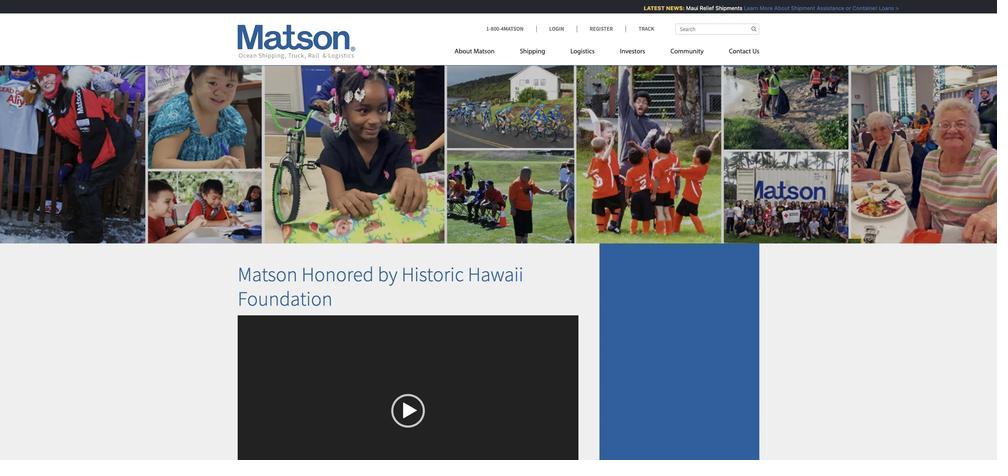 Task type: vqa. For each thing, say whether or not it's contained in the screenshot.
Alaska to the right
no



Task type: describe. For each thing, give the bounding box(es) containing it.
container
[[847, 5, 872, 11]]

contact
[[729, 48, 751, 55]]

investors link
[[607, 44, 658, 61]]

learn
[[739, 5, 753, 11]]

search image
[[751, 26, 757, 32]]

community link
[[658, 44, 716, 61]]

matson inside matson honored by historic hawaii foundation
[[238, 262, 298, 287]]

historic
[[402, 262, 464, 287]]

about matson link
[[455, 44, 507, 61]]

track link
[[626, 25, 654, 32]]

honored
[[302, 262, 374, 287]]

loans
[[874, 5, 889, 11]]

logistics
[[571, 48, 595, 55]]

register link
[[577, 25, 626, 32]]

matson foundation giving image
[[0, 52, 997, 244]]

by
[[378, 262, 398, 287]]

800-
[[491, 25, 501, 32]]

matson inside top menu navigation
[[474, 48, 495, 55]]

1-800-4matson link
[[486, 25, 536, 32]]

maui
[[681, 5, 693, 11]]

logistics link
[[558, 44, 607, 61]]

shipping
[[520, 48, 545, 55]]

about matson
[[455, 48, 495, 55]]

latest
[[638, 5, 659, 11]]

top menu navigation
[[455, 44, 759, 61]]

4matson
[[501, 25, 524, 32]]

1-
[[486, 25, 491, 32]]



Task type: locate. For each thing, give the bounding box(es) containing it.
about
[[769, 5, 784, 11], [455, 48, 472, 55]]

contact us
[[729, 48, 759, 55]]

0 vertical spatial matson
[[474, 48, 495, 55]]

about inside top menu navigation
[[455, 48, 472, 55]]

Search search field
[[675, 24, 759, 35]]

us
[[753, 48, 759, 55]]

more
[[755, 5, 768, 11]]

1 vertical spatial about
[[455, 48, 472, 55]]

foundation
[[238, 286, 333, 311]]

login
[[549, 25, 564, 32]]

news:
[[661, 5, 679, 11]]

track
[[639, 25, 654, 32]]

learn more about shipment assistance or container loans > link
[[739, 5, 894, 11]]

login link
[[536, 25, 577, 32]]

investors
[[620, 48, 645, 55]]

shipments
[[710, 5, 737, 11]]

None search field
[[675, 24, 759, 35]]

register
[[590, 25, 613, 32]]

community
[[671, 48, 704, 55]]

0 horizontal spatial matson
[[238, 262, 298, 287]]

shipment
[[786, 5, 810, 11]]

0 vertical spatial about
[[769, 5, 784, 11]]

hawaii
[[468, 262, 524, 287]]

1-800-4matson
[[486, 25, 524, 32]]

1 horizontal spatial about
[[769, 5, 784, 11]]

contact us link
[[716, 44, 759, 61]]

matson honored by historic hawaii foundation
[[238, 262, 524, 311]]

video player application
[[238, 315, 579, 460]]

shipping link
[[507, 44, 558, 61]]

blue matson logo with ocean, shipping, truck, rail and logistics written beneath it. image
[[238, 25, 356, 59]]

latest news: maui relief shipments learn more about shipment assistance or container loans >
[[638, 5, 894, 11]]

matson
[[474, 48, 495, 55], [238, 262, 298, 287]]

assistance
[[812, 5, 839, 11]]

relief
[[694, 5, 709, 11]]

section
[[589, 244, 770, 460]]

0 horizontal spatial about
[[455, 48, 472, 55]]

1 vertical spatial matson
[[238, 262, 298, 287]]

>
[[890, 5, 894, 11]]

1 horizontal spatial matson
[[474, 48, 495, 55]]

or
[[841, 5, 846, 11]]



